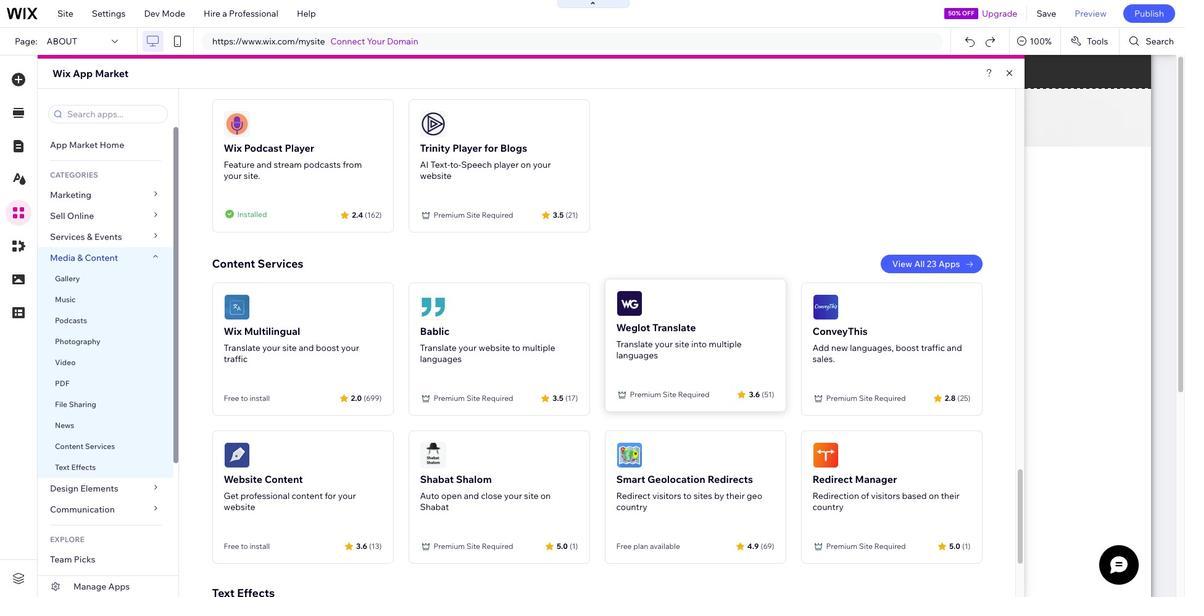 Task type: vqa. For each thing, say whether or not it's contained in the screenshot.


Task type: locate. For each thing, give the bounding box(es) containing it.
free for wix multilingual
[[224, 394, 239, 403]]

2 free to install from the top
[[224, 542, 270, 552]]

trinity
[[420, 142, 451, 154]]

content inside the website content get professional content for your website
[[265, 474, 303, 486]]

to
[[512, 343, 521, 354], [241, 394, 248, 403], [684, 491, 692, 502], [241, 542, 248, 552]]

gallery link
[[38, 269, 174, 290]]

5.0 (1)
[[557, 542, 578, 551], [950, 542, 971, 551]]

translate down weglot
[[617, 339, 653, 350]]

wix
[[52, 67, 71, 80], [224, 142, 242, 154], [224, 325, 242, 338]]

required for of
[[875, 542, 906, 552]]

5.0 for redirect manager
[[950, 542, 961, 551]]

shabat up auto
[[420, 474, 454, 486]]

your inside wix podcast player feature and stream podcasts from your site.
[[224, 170, 242, 182]]

website inside the bablic translate your website to multiple languages
[[479, 343, 510, 354]]

2 visitors from the left
[[872, 491, 901, 502]]

wix inside wix multilingual translate your site and boost your traffic
[[224, 325, 242, 338]]

apps for newest apps
[[83, 576, 104, 587]]

languages down weglot
[[617, 350, 658, 361]]

0 horizontal spatial (1)
[[570, 542, 578, 551]]

0 horizontal spatial &
[[77, 253, 83, 264]]

premium site required down of
[[827, 542, 906, 552]]

file
[[55, 400, 67, 409]]

wix for wix podcast player feature and stream podcasts from your site.
[[224, 142, 242, 154]]

2 install from the top
[[250, 542, 270, 552]]

news link
[[38, 416, 174, 437]]

1 vertical spatial 3.6
[[356, 542, 367, 551]]

1 horizontal spatial website
[[420, 170, 452, 182]]

1 vertical spatial for
[[325, 491, 336, 502]]

redirect manager redirection of visitors based on their country
[[813, 474, 960, 513]]

market up search apps... field
[[95, 67, 129, 80]]

podcasts down music
[[55, 316, 87, 325]]

5.0 (1) for shalom
[[557, 542, 578, 551]]

1 horizontal spatial site
[[524, 491, 539, 502]]

2 5.0 from the left
[[950, 542, 961, 551]]

install up website content logo in the left of the page
[[250, 394, 270, 403]]

0 horizontal spatial site
[[282, 343, 297, 354]]

site down shabat shalom auto open and close your site on shabat
[[467, 542, 480, 552]]

site left into
[[675, 339, 690, 350]]

1 vertical spatial market
[[69, 140, 98, 151]]

1 horizontal spatial player
[[453, 142, 482, 154]]

0 horizontal spatial languages
[[420, 354, 462, 365]]

0 horizontal spatial apps
[[83, 576, 104, 587]]

translate down bablic
[[420, 343, 457, 354]]

app up categories
[[50, 140, 67, 151]]

manage apps link
[[38, 577, 178, 598]]

to inside the bablic translate your website to multiple languages
[[512, 343, 521, 354]]

0 horizontal spatial on
[[521, 159, 531, 170]]

text-
[[431, 159, 450, 170]]

2 3.5 from the top
[[553, 394, 564, 403]]

into
[[692, 339, 707, 350]]

install
[[250, 394, 270, 403], [250, 542, 270, 552]]

required for languages,
[[875, 394, 906, 403]]

1 5.0 (1) from the left
[[557, 542, 578, 551]]

design elements
[[50, 484, 118, 495]]

services down sell online
[[50, 232, 85, 243]]

0 vertical spatial install
[[250, 394, 270, 403]]

0 horizontal spatial their
[[727, 491, 745, 502]]

(1) for shalom
[[570, 542, 578, 551]]

shabat shalom auto open and close your site on shabat
[[420, 474, 551, 513]]

1 horizontal spatial languages
[[617, 350, 658, 361]]

apps
[[939, 259, 961, 270], [83, 576, 104, 587], [108, 582, 130, 593]]

visitors inside the redirect manager redirection of visitors based on their country
[[872, 491, 901, 502]]

& right media
[[77, 253, 83, 264]]

visitors down geolocation
[[653, 491, 682, 502]]

0 horizontal spatial 5.0
[[557, 542, 568, 551]]

1 player from the left
[[285, 142, 315, 154]]

1 vertical spatial content services
[[55, 442, 115, 451]]

required down close
[[482, 542, 514, 552]]

free down get on the left of the page
[[224, 542, 239, 552]]

and up 2.8 (25)
[[947, 343, 963, 354]]

site
[[57, 8, 73, 19], [467, 211, 480, 220], [663, 390, 677, 400], [467, 394, 480, 403], [860, 394, 873, 403], [467, 542, 480, 552], [860, 542, 873, 552]]

0 vertical spatial podcasts
[[212, 75, 261, 90]]

2 vertical spatial wix
[[224, 325, 242, 338]]

3.5 for blogs
[[553, 210, 564, 220]]

by
[[715, 491, 725, 502]]

2 vertical spatial services
[[85, 442, 115, 451]]

premium site required down 'speech'
[[434, 211, 514, 220]]

premium site required down weglot translate translate your site into multiple languages
[[630, 390, 710, 400]]

0 horizontal spatial content services
[[55, 442, 115, 451]]

site for conveythis
[[860, 394, 873, 403]]

1 visitors from the left
[[653, 491, 682, 502]]

traffic inside conveythis add new languages, boost traffic and sales.
[[922, 343, 946, 354]]

1 vertical spatial app
[[50, 140, 67, 151]]

your inside the website content get professional content for your website
[[338, 491, 356, 502]]

services & events
[[50, 232, 122, 243]]

0 horizontal spatial 3.6
[[356, 542, 367, 551]]

and down shalom
[[464, 491, 479, 502]]

site down the bablic translate your website to multiple languages in the left of the page
[[467, 394, 480, 403]]

content up professional
[[265, 474, 303, 486]]

content services up wix multilingual logo
[[212, 257, 304, 271]]

and down multilingual on the left bottom of the page
[[299, 343, 314, 354]]

wix down about
[[52, 67, 71, 80]]

required down the redirect manager redirection of visitors based on their country
[[875, 542, 906, 552]]

wix up the feature in the top left of the page
[[224, 142, 242, 154]]

(1) for manager
[[963, 542, 971, 551]]

1 horizontal spatial app
[[73, 67, 93, 80]]

site for weglot translate
[[663, 390, 677, 400]]

install for content
[[250, 542, 270, 552]]

required down the bablic translate your website to multiple languages in the left of the page
[[482, 394, 514, 403]]

1 5.0 from the left
[[557, 542, 568, 551]]

1 horizontal spatial (1)
[[963, 542, 971, 551]]

weglot
[[617, 322, 651, 334]]

2 horizontal spatial website
[[479, 343, 510, 354]]

2 horizontal spatial on
[[929, 491, 940, 502]]

player up stream
[[285, 142, 315, 154]]

3.5 left "(21)"
[[553, 210, 564, 220]]

1 free to install from the top
[[224, 394, 270, 403]]

translate inside the bablic translate your website to multiple languages
[[420, 343, 457, 354]]

1 vertical spatial shabat
[[420, 502, 449, 513]]

content up gallery "link" at the top left of page
[[85, 253, 118, 264]]

site inside wix multilingual translate your site and boost your traffic
[[282, 343, 297, 354]]

0 horizontal spatial redirect
[[617, 491, 651, 502]]

manage apps
[[73, 582, 130, 593]]

1 vertical spatial podcasts
[[55, 316, 87, 325]]

content services up effects
[[55, 442, 115, 451]]

redirect down smart
[[617, 491, 651, 502]]

2 horizontal spatial site
[[675, 339, 690, 350]]

premium for translate
[[630, 390, 662, 400]]

wix multilingual translate your site and boost your traffic
[[224, 325, 359, 365]]

for
[[485, 142, 498, 154], [325, 491, 336, 502]]

on right close
[[541, 491, 551, 502]]

1 horizontal spatial redirect
[[813, 474, 853, 486]]

open
[[442, 491, 462, 502]]

site down 'speech'
[[467, 211, 480, 220]]

market left home
[[69, 140, 98, 151]]

multiple up 3.5 (17)
[[523, 343, 556, 354]]

site down of
[[860, 542, 873, 552]]

content inside media & content link
[[85, 253, 118, 264]]

team
[[50, 555, 72, 566]]

online
[[67, 211, 94, 222]]

visitors inside smart geolocation redirects redirect visitors to sites by their geo country
[[653, 491, 682, 502]]

site for multilingual
[[282, 343, 297, 354]]

marketing link
[[38, 185, 174, 206]]

redirect inside smart geolocation redirects redirect visitors to sites by their geo country
[[617, 491, 651, 502]]

1 (1) from the left
[[570, 542, 578, 551]]

1 vertical spatial redirect
[[617, 491, 651, 502]]

5.0 for shabat shalom
[[557, 542, 568, 551]]

player up 'speech'
[[453, 142, 482, 154]]

site.
[[244, 170, 260, 182]]

wix inside wix podcast player feature and stream podcasts from your site.
[[224, 142, 242, 154]]

view all 23 apps
[[893, 259, 961, 270]]

premium site required down close
[[434, 542, 514, 552]]

player inside wix podcast player feature and stream podcasts from your site.
[[285, 142, 315, 154]]

premium site required down the bablic translate your website to multiple languages in the left of the page
[[434, 394, 514, 403]]

2 vertical spatial website
[[224, 502, 255, 513]]

1 install from the top
[[250, 394, 270, 403]]

podcasts up wix podcast player logo
[[212, 75, 261, 90]]

on right player
[[521, 159, 531, 170]]

professional
[[241, 491, 290, 502]]

0 vertical spatial free to install
[[224, 394, 270, 403]]

for up 'speech'
[[485, 142, 498, 154]]

site right close
[[524, 491, 539, 502]]

1 vertical spatial install
[[250, 542, 270, 552]]

1 vertical spatial website
[[479, 343, 510, 354]]

(51)
[[762, 390, 775, 399]]

and inside conveythis add new languages, boost traffic and sales.
[[947, 343, 963, 354]]

their right by
[[727, 491, 745, 502]]

0 vertical spatial 3.6
[[749, 390, 760, 399]]

wix for wix multilingual translate your site and boost your traffic
[[224, 325, 242, 338]]

3.5
[[553, 210, 564, 220], [553, 394, 564, 403]]

1 horizontal spatial boost
[[896, 343, 920, 354]]

services
[[50, 232, 85, 243], [258, 257, 304, 271], [85, 442, 115, 451]]

your inside trinity player for blogs ai text-to-speech player on your website
[[533, 159, 551, 170]]

2.4 (162)
[[352, 210, 382, 220]]

3.5 for website
[[553, 394, 564, 403]]

1 vertical spatial free to install
[[224, 542, 270, 552]]

content inside content services link
[[55, 442, 83, 451]]

1 vertical spatial wix
[[224, 142, 242, 154]]

1 horizontal spatial 3.6
[[749, 390, 760, 399]]

traffic down multilingual on the left bottom of the page
[[224, 354, 248, 365]]

1 horizontal spatial on
[[541, 491, 551, 502]]

2.8 (25)
[[945, 394, 971, 403]]

site
[[675, 339, 690, 350], [282, 343, 297, 354], [524, 491, 539, 502]]

1 horizontal spatial apps
[[108, 582, 130, 593]]

country down smart
[[617, 502, 648, 513]]

0 horizontal spatial app
[[50, 140, 67, 151]]

app down about
[[73, 67, 93, 80]]

from
[[343, 159, 362, 170]]

&
[[87, 232, 93, 243], [77, 253, 83, 264]]

0 horizontal spatial visitors
[[653, 491, 682, 502]]

3.6 (13)
[[356, 542, 382, 551]]

3.6
[[749, 390, 760, 399], [356, 542, 367, 551]]

market
[[95, 67, 129, 80], [69, 140, 98, 151]]

5.0
[[557, 542, 568, 551], [950, 542, 961, 551]]

ai
[[420, 159, 429, 170]]

premium for your
[[434, 394, 465, 403]]

services down installed
[[258, 257, 304, 271]]

wix app market
[[52, 67, 129, 80]]

podcasts
[[304, 159, 341, 170]]

premium
[[434, 211, 465, 220], [630, 390, 662, 400], [434, 394, 465, 403], [827, 394, 858, 403], [434, 542, 465, 552], [827, 542, 858, 552]]

manager
[[856, 474, 898, 486]]

1 horizontal spatial for
[[485, 142, 498, 154]]

effects
[[71, 463, 96, 472]]

free to install up website content logo in the left of the page
[[224, 394, 270, 403]]

site up about
[[57, 8, 73, 19]]

0 vertical spatial shabat
[[420, 474, 454, 486]]

1 horizontal spatial traffic
[[922, 343, 946, 354]]

1 horizontal spatial content services
[[212, 257, 304, 271]]

content down news
[[55, 442, 83, 451]]

2 country from the left
[[813, 502, 844, 513]]

1 horizontal spatial their
[[942, 491, 960, 502]]

required down into
[[679, 390, 710, 400]]

free left the plan
[[617, 542, 632, 552]]

0 vertical spatial &
[[87, 232, 93, 243]]

premium for auto
[[434, 542, 465, 552]]

1 vertical spatial &
[[77, 253, 83, 264]]

1 their from the left
[[727, 491, 745, 502]]

premium site required down languages,
[[827, 394, 906, 403]]

redirect up redirection
[[813, 474, 853, 486]]

0 vertical spatial wix
[[52, 67, 71, 80]]

2 their from the left
[[942, 491, 960, 502]]

visitors down manager
[[872, 491, 901, 502]]

services down news link
[[85, 442, 115, 451]]

premium site required for languages,
[[827, 394, 906, 403]]

market inside app market home link
[[69, 140, 98, 151]]

1 boost from the left
[[316, 343, 339, 354]]

on right based
[[929, 491, 940, 502]]

trinity player for blogs logo image
[[420, 111, 446, 137]]

view all 23 apps link
[[882, 255, 983, 274]]

available
[[650, 542, 681, 552]]

and inside wix multilingual translate your site and boost your traffic
[[299, 343, 314, 354]]

1 horizontal spatial 5.0
[[950, 542, 961, 551]]

1 horizontal spatial visitors
[[872, 491, 901, 502]]

2 boost from the left
[[896, 343, 920, 354]]

multiple right into
[[709, 339, 742, 350]]

required down conveythis add new languages, boost traffic and sales.
[[875, 394, 906, 403]]

0 horizontal spatial 5.0 (1)
[[557, 542, 578, 551]]

wix down wix multilingual logo
[[224, 325, 242, 338]]

3.6 left '(13)'
[[356, 542, 367, 551]]

shabat down "shabat shalom logo"
[[420, 502, 449, 513]]

help
[[297, 8, 316, 19]]

1 horizontal spatial podcasts
[[212, 75, 261, 90]]

mode
[[162, 8, 185, 19]]

0 vertical spatial website
[[420, 170, 452, 182]]

0 horizontal spatial country
[[617, 502, 648, 513]]

their inside smart geolocation redirects redirect visitors to sites by their geo country
[[727, 491, 745, 502]]

premium for redirection
[[827, 542, 858, 552]]

0 horizontal spatial website
[[224, 502, 255, 513]]

0 horizontal spatial for
[[325, 491, 336, 502]]

1 vertical spatial services
[[258, 257, 304, 271]]

their
[[727, 491, 745, 502], [942, 491, 960, 502]]

Search apps... field
[[64, 106, 164, 123]]

0 vertical spatial for
[[485, 142, 498, 154]]

2 5.0 (1) from the left
[[950, 542, 971, 551]]

2 (1) from the left
[[963, 542, 971, 551]]

for right the content
[[325, 491, 336, 502]]

website inside the website content get professional content for your website
[[224, 502, 255, 513]]

free up website content logo in the left of the page
[[224, 394, 239, 403]]

their right based
[[942, 491, 960, 502]]

0 vertical spatial 3.5
[[553, 210, 564, 220]]

multiple
[[709, 339, 742, 350], [523, 343, 556, 354]]

0 horizontal spatial multiple
[[523, 343, 556, 354]]

install down professional
[[250, 542, 270, 552]]

and down the podcast
[[257, 159, 272, 170]]

podcasts
[[212, 75, 261, 90], [55, 316, 87, 325]]

& left events
[[87, 232, 93, 243]]

redirect inside the redirect manager redirection of visitors based on their country
[[813, 474, 853, 486]]

1 3.5 from the top
[[553, 210, 564, 220]]

app market home link
[[38, 135, 174, 156]]

required for blogs
[[482, 211, 514, 220]]

to-
[[450, 159, 461, 170]]

site down languages,
[[860, 394, 873, 403]]

site down weglot translate translate your site into multiple languages
[[663, 390, 677, 400]]

free to install down get on the left of the page
[[224, 542, 270, 552]]

traffic up 2.8
[[922, 343, 946, 354]]

2 player from the left
[[453, 142, 482, 154]]

off
[[963, 9, 975, 17]]

0 horizontal spatial player
[[285, 142, 315, 154]]

wix podcast player feature and stream podcasts from your site.
[[224, 142, 362, 182]]

preview button
[[1066, 0, 1117, 27]]

sidebar element
[[38, 89, 179, 598]]

website content logo image
[[224, 443, 250, 469]]

translate up into
[[653, 322, 696, 334]]

3.5 left (17)
[[553, 394, 564, 403]]

1 horizontal spatial multiple
[[709, 339, 742, 350]]

newest apps link
[[38, 571, 174, 592]]

1 horizontal spatial &
[[87, 232, 93, 243]]

100%
[[1030, 36, 1052, 47]]

stream
[[274, 159, 302, 170]]

1 horizontal spatial 5.0 (1)
[[950, 542, 971, 551]]

music link
[[38, 290, 174, 311]]

elements
[[80, 484, 118, 495]]

domain
[[387, 36, 419, 47]]

1 horizontal spatial country
[[813, 502, 844, 513]]

languages down bablic
[[420, 354, 462, 365]]

3.6 left the (51)
[[749, 390, 760, 399]]

2.4
[[352, 210, 363, 220]]

team picks link
[[38, 550, 174, 571]]

0 horizontal spatial podcasts
[[55, 316, 87, 325]]

1 country from the left
[[617, 502, 648, 513]]

site inside weglot translate translate your site into multiple languages
[[675, 339, 690, 350]]

0 vertical spatial redirect
[[813, 474, 853, 486]]

site down multilingual on the left bottom of the page
[[282, 343, 297, 354]]

save button
[[1028, 0, 1066, 27]]

text effects
[[55, 463, 96, 472]]

required down player
[[482, 211, 514, 220]]

smart geolocation redirects redirect visitors to sites by their geo country
[[617, 474, 763, 513]]

traffic
[[922, 343, 946, 354], [224, 354, 248, 365]]

0 horizontal spatial traffic
[[224, 354, 248, 365]]

country left of
[[813, 502, 844, 513]]

0 horizontal spatial boost
[[316, 343, 339, 354]]

2.0 (699)
[[351, 394, 382, 403]]

translate down multilingual on the left bottom of the page
[[224, 343, 261, 354]]

1 vertical spatial 3.5
[[553, 394, 564, 403]]



Task type: describe. For each thing, give the bounding box(es) containing it.
podcast
[[244, 142, 283, 154]]

shabat shalom logo image
[[420, 443, 446, 469]]

services & events link
[[38, 227, 174, 248]]

tools button
[[1062, 28, 1120, 55]]

wix multilingual logo image
[[224, 295, 250, 321]]

free to install for website
[[224, 542, 270, 552]]

design
[[50, 484, 78, 495]]

explore
[[50, 535, 85, 545]]

country inside smart geolocation redirects redirect visitors to sites by their geo country
[[617, 502, 648, 513]]

2 shabat from the top
[[420, 502, 449, 513]]

multiple inside weglot translate translate your site into multiple languages
[[709, 339, 742, 350]]

free plan available
[[617, 542, 681, 552]]

preview
[[1075, 8, 1107, 19]]

player inside trinity player for blogs ai text-to-speech player on your website
[[453, 142, 482, 154]]

content services inside sidebar element
[[55, 442, 115, 451]]

podcasts inside podcasts 'link'
[[55, 316, 87, 325]]

premium site required for open
[[434, 542, 514, 552]]

your inside the bablic translate your website to multiple languages
[[459, 343, 477, 354]]

settings
[[92, 8, 126, 19]]

multiple inside the bablic translate your website to multiple languages
[[523, 343, 556, 354]]

professional
[[229, 8, 278, 19]]

(699)
[[364, 394, 382, 403]]

hire a professional
[[204, 8, 278, 19]]

on inside shabat shalom auto open and close your site on shabat
[[541, 491, 551, 502]]

premium site required for website
[[434, 394, 514, 403]]

conveythis logo image
[[813, 295, 839, 321]]

apps for manage apps
[[108, 582, 130, 593]]

wix podcast player logo image
[[224, 111, 250, 137]]

4.9
[[748, 542, 759, 551]]

photography link
[[38, 332, 174, 353]]

file sharing
[[55, 400, 96, 409]]

sell online link
[[38, 206, 174, 227]]

team picks
[[50, 555, 96, 566]]

player
[[494, 159, 519, 170]]

traffic inside wix multilingual translate your site and boost your traffic
[[224, 354, 248, 365]]

and inside wix podcast player feature and stream podcasts from your site.
[[257, 159, 272, 170]]

pdf
[[55, 379, 70, 388]]

save
[[1037, 8, 1057, 19]]

3.6 for weglot translate
[[749, 390, 760, 399]]

visitors for manager
[[872, 491, 901, 502]]

5.0 (1) for manager
[[950, 542, 971, 551]]

newest apps
[[50, 576, 104, 587]]

free for smart geolocation redirects
[[617, 542, 632, 552]]

geo
[[747, 491, 763, 502]]

publish
[[1135, 8, 1165, 19]]

website inside trinity player for blogs ai text-to-speech player on your website
[[420, 170, 452, 182]]

required for your
[[679, 390, 710, 400]]

home
[[100, 140, 124, 151]]

content up wix multilingual logo
[[212, 257, 255, 271]]

your inside shabat shalom auto open and close your site on shabat
[[504, 491, 522, 502]]

23
[[927, 259, 937, 270]]

hire
[[204, 8, 221, 19]]

redirects
[[708, 474, 753, 486]]

site for translate
[[675, 339, 690, 350]]

(25)
[[958, 394, 971, 403]]

search
[[1147, 36, 1175, 47]]

0 vertical spatial services
[[50, 232, 85, 243]]

smart geolocation redirects logo image
[[617, 443, 643, 469]]

& for content
[[77, 253, 83, 264]]

pdf link
[[38, 374, 174, 395]]

site for redirect manager
[[860, 542, 873, 552]]

free for website content
[[224, 542, 239, 552]]

visitors for geolocation
[[653, 491, 682, 502]]

design elements link
[[38, 479, 174, 500]]

podcasts link
[[38, 311, 174, 332]]

photography
[[55, 337, 100, 346]]

app inside sidebar element
[[50, 140, 67, 151]]

geolocation
[[648, 474, 706, 486]]

redirection
[[813, 491, 860, 502]]

search button
[[1121, 28, 1186, 55]]

0 vertical spatial app
[[73, 67, 93, 80]]

site inside shabat shalom auto open and close your site on shabat
[[524, 491, 539, 502]]

languages inside weglot translate translate your site into multiple languages
[[617, 350, 658, 361]]

to inside smart geolocation redirects redirect visitors to sites by their geo country
[[684, 491, 692, 502]]

media
[[50, 253, 75, 264]]

content services link
[[38, 437, 174, 458]]

premium for for
[[434, 211, 465, 220]]

redirect manager logo image
[[813, 443, 839, 469]]

premium site required for your
[[630, 390, 710, 400]]

about
[[47, 36, 77, 47]]

premium for new
[[827, 394, 858, 403]]

1 shabat from the top
[[420, 474, 454, 486]]

picks
[[74, 555, 96, 566]]

premium site required for of
[[827, 542, 906, 552]]

smart
[[617, 474, 646, 486]]

boost inside conveythis add new languages, boost traffic and sales.
[[896, 343, 920, 354]]

communication link
[[38, 500, 174, 521]]

required for open
[[482, 542, 514, 552]]

4.9 (69)
[[748, 542, 775, 551]]

country inside the redirect manager redirection of visitors based on their country
[[813, 502, 844, 513]]

on inside the redirect manager redirection of visitors based on their country
[[929, 491, 940, 502]]

all
[[915, 259, 925, 270]]

bablic logo image
[[420, 295, 446, 321]]

0 vertical spatial market
[[95, 67, 129, 80]]

website content get professional content for your website
[[224, 474, 356, 513]]

on inside trinity player for blogs ai text-to-speech player on your website
[[521, 159, 531, 170]]

https://www.wix.com/mysite
[[212, 36, 325, 47]]

site for shabat shalom
[[467, 542, 480, 552]]

media & content link
[[38, 248, 174, 269]]

media & content
[[50, 253, 118, 264]]

3.6 (51)
[[749, 390, 775, 399]]

(17)
[[566, 394, 578, 403]]

weglot translate logo image
[[617, 291, 643, 317]]

for inside the website content get professional content for your website
[[325, 491, 336, 502]]

upgrade
[[983, 8, 1018, 19]]

tools
[[1088, 36, 1109, 47]]

sales.
[[813, 354, 836, 365]]

bablic
[[420, 325, 450, 338]]

bablic translate your website to multiple languages
[[420, 325, 556, 365]]

text effects link
[[38, 458, 174, 479]]

new
[[832, 343, 849, 354]]

connect
[[331, 36, 365, 47]]

website
[[224, 474, 263, 486]]

for inside trinity player for blogs ai text-to-speech player on your website
[[485, 142, 498, 154]]

https://www.wix.com/mysite connect your domain
[[212, 36, 419, 47]]

(162)
[[365, 210, 382, 220]]

0 vertical spatial content services
[[212, 257, 304, 271]]

3.5 (17)
[[553, 394, 578, 403]]

add
[[813, 343, 830, 354]]

file sharing link
[[38, 395, 174, 416]]

video link
[[38, 353, 174, 374]]

translate inside wix multilingual translate your site and boost your traffic
[[224, 343, 261, 354]]

auto
[[420, 491, 440, 502]]

site for trinity player for blogs
[[467, 211, 480, 220]]

boost inside wix multilingual translate your site and boost your traffic
[[316, 343, 339, 354]]

multilingual
[[244, 325, 300, 338]]

2 horizontal spatial apps
[[939, 259, 961, 270]]

app market home
[[50, 140, 124, 151]]

music
[[55, 295, 76, 304]]

their inside the redirect manager redirection of visitors based on their country
[[942, 491, 960, 502]]

50%
[[949, 9, 961, 17]]

wix for wix app market
[[52, 67, 71, 80]]

your inside weglot translate translate your site into multiple languages
[[655, 339, 673, 350]]

50% off
[[949, 9, 975, 17]]

& for events
[[87, 232, 93, 243]]

languages,
[[850, 343, 894, 354]]

required for website
[[482, 394, 514, 403]]

news
[[55, 421, 74, 430]]

feature
[[224, 159, 255, 170]]

dev mode
[[144, 8, 185, 19]]

content
[[292, 491, 323, 502]]

3.6 for website content
[[356, 542, 367, 551]]

install for multilingual
[[250, 394, 270, 403]]

a
[[223, 8, 227, 19]]

sell
[[50, 211, 65, 222]]

premium site required for blogs
[[434, 211, 514, 220]]

free to install for wix
[[224, 394, 270, 403]]

site for bablic
[[467, 394, 480, 403]]

your
[[367, 36, 385, 47]]

languages inside the bablic translate your website to multiple languages
[[420, 354, 462, 365]]

and inside shabat shalom auto open and close your site on shabat
[[464, 491, 479, 502]]

manage
[[73, 582, 106, 593]]



